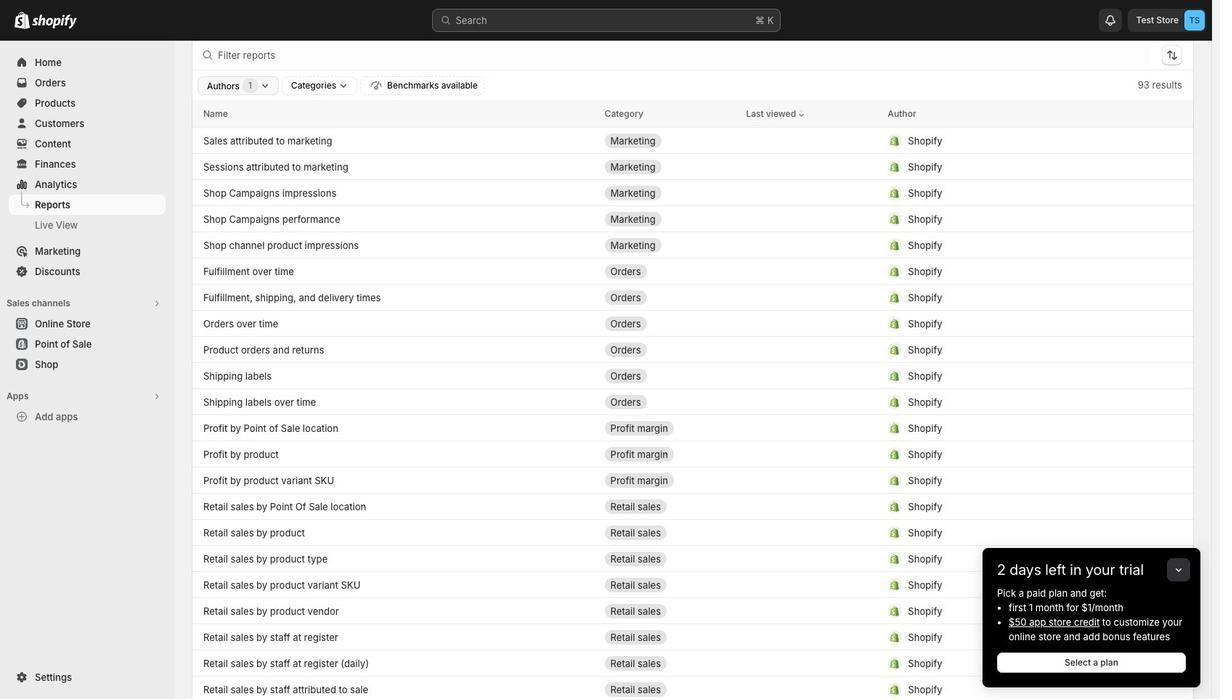 Task type: describe. For each thing, give the bounding box(es) containing it.
23 row from the top
[[192, 546, 1194, 572]]

3 row from the top
[[192, 49, 1194, 75]]

10 row from the top
[[192, 206, 1194, 232]]

24 row from the top
[[192, 572, 1194, 598]]

14 row from the top
[[192, 310, 1194, 336]]

26 row from the top
[[192, 624, 1194, 650]]

17 row from the top
[[192, 389, 1194, 415]]

9 row from the top
[[192, 179, 1194, 206]]

1 horizontal spatial shopify image
[[32, 15, 77, 29]]

21 row from the top
[[192, 493, 1194, 519]]

27 row from the top
[[192, 650, 1194, 676]]

22 row from the top
[[192, 519, 1194, 546]]



Task type: locate. For each thing, give the bounding box(es) containing it.
12 row from the top
[[192, 258, 1194, 284]]

20 row from the top
[[192, 467, 1194, 493]]

row
[[192, 0, 1194, 23], [192, 23, 1194, 49], [192, 49, 1194, 75], [192, 75, 1194, 101], [192, 100, 1194, 126], [192, 101, 1194, 127], [192, 127, 1194, 153], [192, 153, 1194, 179], [192, 179, 1194, 206], [192, 206, 1194, 232], [192, 232, 1194, 258], [192, 258, 1194, 284], [192, 284, 1194, 310], [192, 310, 1194, 336], [192, 336, 1194, 362], [192, 362, 1194, 389], [192, 389, 1194, 415], [192, 415, 1194, 441], [192, 441, 1194, 467], [192, 467, 1194, 493], [192, 493, 1194, 519], [192, 519, 1194, 546], [192, 546, 1194, 572], [192, 572, 1194, 598], [192, 598, 1194, 624], [192, 624, 1194, 650], [192, 650, 1194, 676], [192, 676, 1194, 700]]

25 row from the top
[[192, 598, 1194, 624]]

13 row from the top
[[192, 284, 1194, 310]]

shopify image
[[15, 12, 30, 29], [32, 15, 77, 29]]

8 row from the top
[[192, 153, 1194, 179]]

16 row from the top
[[192, 362, 1194, 389]]

28 row from the top
[[192, 676, 1194, 700]]

6 row from the top
[[192, 101, 1194, 127]]

7 row from the top
[[192, 127, 1194, 153]]

5 row from the top
[[192, 100, 1194, 126]]

11 row from the top
[[192, 232, 1194, 258]]

1 row from the top
[[192, 0, 1194, 23]]

18 row from the top
[[192, 415, 1194, 441]]

0 horizontal spatial shopify image
[[15, 12, 30, 29]]

test store image
[[1185, 10, 1205, 31]]

19 row from the top
[[192, 441, 1194, 467]]

Filter reports text field
[[218, 44, 1151, 67]]

cell
[[203, 0, 593, 21], [605, 0, 735, 21], [746, 0, 876, 21], [888, 0, 1148, 21], [605, 24, 735, 48], [746, 24, 876, 48], [888, 24, 1148, 48], [605, 50, 735, 74], [746, 50, 876, 74], [888, 50, 1148, 74], [888, 77, 1148, 100], [605, 103, 735, 126], [746, 103, 876, 126], [888, 103, 1148, 126], [605, 129, 735, 152], [888, 129, 1148, 152], [605, 155, 735, 178], [746, 155, 876, 178], [888, 155, 1148, 178], [605, 181, 735, 204], [888, 181, 1148, 204], [605, 207, 735, 231], [746, 207, 876, 231], [888, 207, 1148, 231], [605, 234, 735, 257], [888, 234, 1148, 257], [605, 260, 735, 283], [746, 260, 876, 283], [888, 260, 1148, 283], [605, 286, 735, 309], [888, 286, 1148, 309], [605, 312, 735, 335], [746, 312, 876, 335], [888, 312, 1148, 335], [605, 338, 735, 361], [888, 338, 1148, 361], [605, 364, 735, 388], [746, 364, 876, 388], [888, 364, 1148, 388], [605, 390, 735, 414], [888, 390, 1148, 414], [605, 417, 735, 440], [746, 417, 876, 440], [888, 417, 1148, 440], [605, 443, 735, 466], [888, 443, 1148, 466], [605, 469, 735, 492], [746, 469, 876, 492], [888, 469, 1148, 492], [605, 495, 735, 518], [888, 495, 1148, 518], [605, 521, 735, 544], [746, 521, 876, 544], [888, 521, 1148, 544], [605, 547, 735, 571], [888, 547, 1148, 571], [605, 573, 735, 597], [746, 573, 876, 597], [888, 573, 1148, 597], [605, 600, 735, 623], [888, 600, 1148, 623], [605, 626, 735, 649], [746, 626, 876, 649], [888, 626, 1148, 649], [605, 652, 735, 675], [888, 652, 1148, 675], [605, 678, 735, 700], [888, 678, 1148, 700]]

4 row from the top
[[192, 75, 1194, 101]]

15 row from the top
[[192, 336, 1194, 362]]

2 row from the top
[[192, 23, 1194, 49]]



Task type: vqa. For each thing, say whether or not it's contained in the screenshot.
support in the Add or share this URL anywhere you'd like to give customers access to new customer accounts, like in your online store theme or a support message.
no



